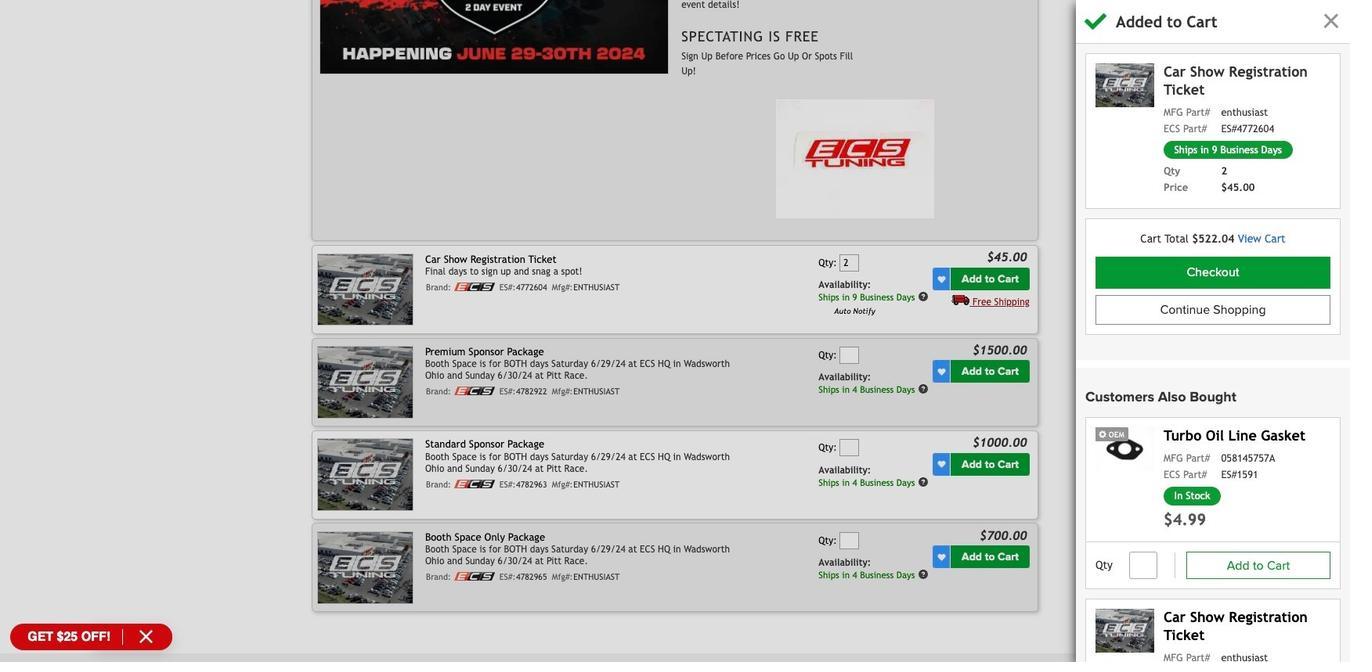 Task type: locate. For each thing, give the bounding box(es) containing it.
None number field
[[1129, 552, 1157, 580]]

question sign image for ecs - corporate logo corresponding to es#4782922 - enthusiast - premium sponsor package - booth space is for both days saturday 6/29/24 at ecs hq in wadsworth ohio and sunday 6/30/24 at pitt race. - ecs - audi bmw volkswagen mercedes benz mini porsche image add to wish list icon
[[918, 384, 929, 395]]

ecs - corporate logo image for es#4782965 - enthusiast - booth space only package - booth space is for both days saturday 6/29/24 at ecs hq in wadsworth ohio and sunday 6/30/24 at pitt race. - ecs - audi bmw volkswagen mercedes benz mini porsche image
[[454, 573, 495, 581]]

0 vertical spatial question sign image
[[918, 291, 929, 302]]

car show registration ticket image
[[1096, 63, 1154, 107], [1096, 609, 1154, 653]]

1 question sign image from the top
[[918, 384, 929, 395]]

4 ecs - corporate logo image from the top
[[454, 573, 495, 581]]

0 vertical spatial question sign image
[[918, 384, 929, 395]]

question sign image
[[918, 384, 929, 395], [918, 569, 929, 580]]

add to wish list image for ecs - corporate logo corresponding to es#4782922 - enthusiast - premium sponsor package - booth space is for both days saturday 6/29/24 at ecs hq in wadsworth ohio and sunday 6/30/24 at pitt race. - ecs - audi bmw volkswagen mercedes benz mini porsche image
[[938, 368, 945, 376]]

1 vertical spatial car show registration ticket image
[[1096, 609, 1154, 653]]

0 vertical spatial add to wish list image
[[938, 275, 945, 283]]

2 question sign image from the top
[[918, 477, 929, 488]]

None text field
[[840, 254, 859, 271], [840, 347, 859, 364], [840, 254, 859, 271], [840, 347, 859, 364]]

es#4782963 - enthusiast - standard sponsor package - booth space is for both days saturday 6/29/24 at ecs hq in wadsworth ohio and sunday 6/30/24 at pitt race. - ecs - audi bmw volkswagen mercedes benz mini porsche image
[[317, 439, 414, 512]]

None text field
[[840, 440, 859, 457], [840, 532, 859, 550], [840, 440, 859, 457], [840, 532, 859, 550]]

1 ecs - corporate logo image from the top
[[454, 283, 495, 291]]

1 vertical spatial add to wish list image
[[938, 368, 945, 376]]

1 add to wish list image from the top
[[938, 275, 945, 283]]

2 ecs - corporate logo image from the top
[[454, 387, 495, 396]]

es#4782922 - enthusiast - premium sponsor package - booth space is for both days saturday 6/29/24 at ecs hq in wadsworth ohio and sunday 6/30/24 at pitt race. - ecs - audi bmw volkswagen mercedes benz mini porsche image
[[317, 346, 414, 419]]

add to wish list image for ecs - corporate logo for es#4782965 - enthusiast - booth space only package - booth space is for both days saturday 6/29/24 at ecs hq in wadsworth ohio and sunday 6/30/24 at pitt race. - ecs - audi bmw volkswagen mercedes benz mini porsche image
[[938, 553, 945, 561]]

1 vertical spatial question sign image
[[918, 477, 929, 488]]

2 add to wish list image from the top
[[938, 553, 945, 561]]

check image
[[1085, 11, 1106, 33]]

1 vertical spatial add to wish list image
[[938, 553, 945, 561]]

1 add to wish list image from the top
[[938, 461, 945, 469]]

question sign image
[[918, 291, 929, 302], [918, 477, 929, 488]]

2 question sign image from the top
[[918, 569, 929, 580]]

dialog
[[0, 0, 1350, 662]]

turbo oil line gasket image
[[1096, 427, 1154, 472]]

1 question sign image from the top
[[918, 291, 929, 302]]

0 vertical spatial car show registration ticket image
[[1096, 63, 1154, 107]]

3 ecs - corporate logo image from the top
[[454, 480, 495, 488]]

add to wish list image
[[938, 461, 945, 469], [938, 553, 945, 561]]

1 vertical spatial question sign image
[[918, 569, 929, 580]]

add to wish list image
[[938, 275, 945, 283], [938, 368, 945, 376]]

0 vertical spatial add to wish list image
[[938, 461, 945, 469]]

2 add to wish list image from the top
[[938, 368, 945, 376]]

ecs - corporate logo image
[[454, 283, 495, 291], [454, 387, 495, 396], [454, 480, 495, 488], [454, 573, 495, 581]]

ecs - corporate logo image for "es#4772604 - enthusiast - car show registration ticket - final days to sign up and snag a spot! - ecs - audi bmw volkswagen mercedes benz mini porsche" image on the top
[[454, 283, 495, 291]]



Task type: vqa. For each thing, say whether or not it's contained in the screenshot.
"Cart"
no



Task type: describe. For each thing, give the bounding box(es) containing it.
free shipping image
[[952, 294, 970, 305]]

2 car show registration ticket image from the top
[[1096, 609, 1154, 653]]

1 car show registration ticket image from the top
[[1096, 63, 1154, 107]]

add to wish list image for es#4782963 - enthusiast - standard sponsor package - booth space is for both days saturday 6/29/24 at ecs hq in wadsworth ohio and sunday 6/30/24 at pitt race. - ecs - audi bmw volkswagen mercedes benz mini porsche image ecs - corporate logo
[[938, 461, 945, 469]]

es#4772604 - enthusiast - car show registration ticket - final days to sign up and snag a spot! - ecs - audi bmw volkswagen mercedes benz mini porsche image
[[317, 253, 414, 326]]

es#4782965 - enthusiast - booth space only package - booth space is for both days saturday 6/29/24 at ecs hq in wadsworth ohio and sunday 6/30/24 at pitt race. - ecs - audi bmw volkswagen mercedes benz mini porsche image
[[317, 532, 414, 604]]

ecs - corporate logo image for es#4782922 - enthusiast - premium sponsor package - booth space is for both days saturday 6/29/24 at ecs hq in wadsworth ohio and sunday 6/30/24 at pitt race. - ecs - audi bmw volkswagen mercedes benz mini porsche image
[[454, 387, 495, 396]]

add to wish list image for ecs - corporate logo related to "es#4772604 - enthusiast - car show registration ticket - final days to sign up and snag a spot! - ecs - audi bmw volkswagen mercedes benz mini porsche" image on the top
[[938, 275, 945, 283]]

question sign image for ecs - corporate logo for es#4782965 - enthusiast - booth space only package - booth space is for both days saturday 6/29/24 at ecs hq in wadsworth ohio and sunday 6/30/24 at pitt race. - ecs - audi bmw volkswagen mercedes benz mini porsche image add to wish list image
[[918, 569, 929, 580]]

ecs - corporate logo image for es#4782963 - enthusiast - standard sponsor package - booth space is for both days saturday 6/29/24 at ecs hq in wadsworth ohio and sunday 6/30/24 at pitt race. - ecs - audi bmw volkswagen mercedes benz mini porsche image
[[454, 480, 495, 488]]



